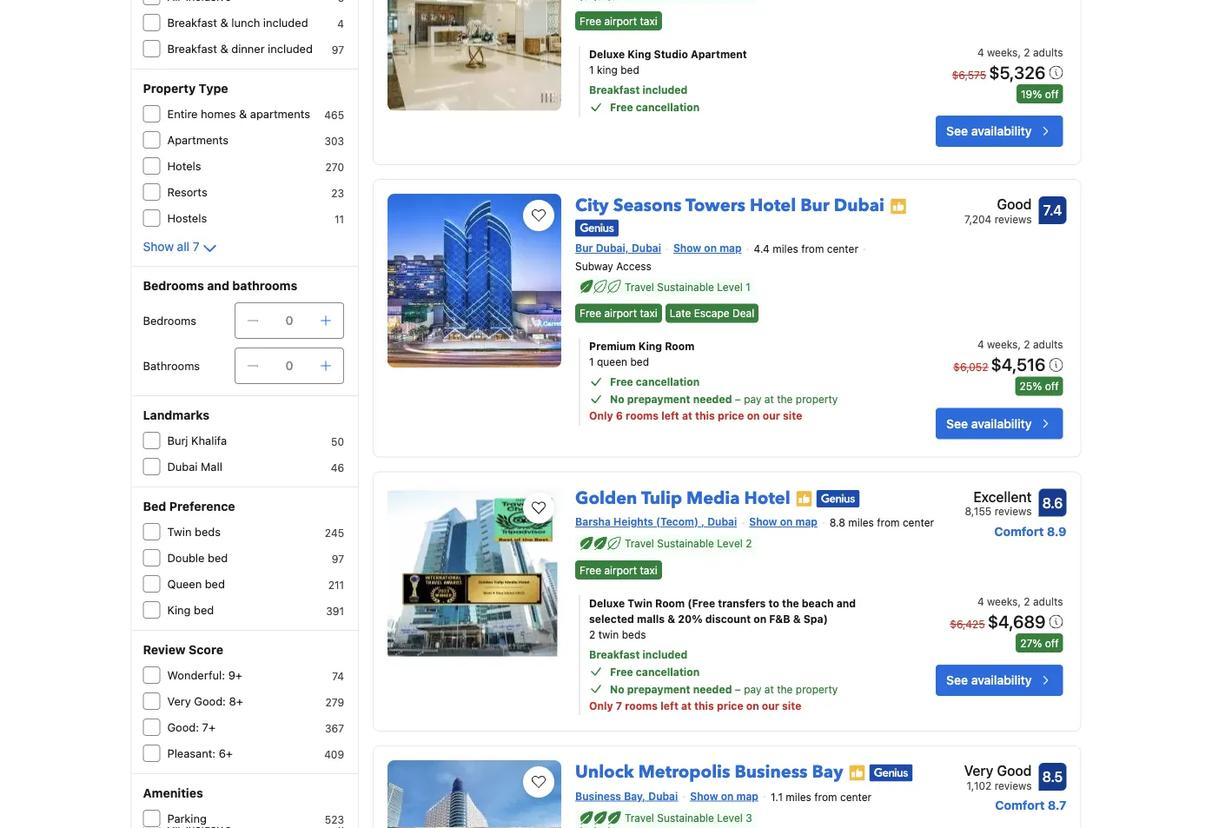 Task type: vqa. For each thing, say whether or not it's contained in the screenshot.


Task type: describe. For each thing, give the bounding box(es) containing it.
2 for $4,689
[[1024, 595, 1030, 607]]

$5,326
[[989, 62, 1046, 82]]

good: 7+
[[167, 721, 216, 734]]

3
[[746, 812, 752, 824]]

map for towers
[[720, 242, 742, 254]]

1 for 1 queen bed
[[589, 356, 594, 368]]

8.8
[[830, 517, 846, 529]]

access
[[616, 260, 652, 272]]

travel sustainable level 2
[[625, 538, 752, 550]]

twin inside deluxe twin room (free transfers to the beach and selected malls & 20% discount on f&b & spa)
[[628, 597, 653, 609]]

20%
[[678, 613, 703, 625]]

free cancellation for $4,689
[[610, 666, 700, 678]]

cancellation for $4,689
[[636, 666, 700, 678]]

excellent
[[974, 488, 1032, 505]]

4 for $4,516
[[978, 338, 984, 350]]

only for only 6 rooms left at this price on our site
[[589, 410, 613, 422]]

excellent 8,155 reviews
[[965, 488, 1032, 517]]

1 see from the top
[[947, 124, 968, 138]]

1 no prepayment needed – pay at the property from the top
[[610, 393, 838, 405]]

malls
[[637, 613, 665, 625]]

6
[[616, 410, 623, 422]]

2 pay from the top
[[744, 683, 762, 695]]

bedrooms and bathrooms
[[143, 279, 298, 293]]

2 cancellation from the top
[[636, 376, 700, 388]]

free airport taxi for $5,326
[[580, 15, 658, 27]]

burj
[[167, 434, 188, 447]]

7+
[[202, 721, 216, 734]]

twin
[[599, 628, 619, 640]]

97 for breakfast & dinner included
[[332, 43, 344, 56]]

bur dubai, dubai
[[575, 242, 661, 254]]

from for unlock metropolis business bay
[[815, 791, 837, 803]]

sustainable for metropolis
[[657, 812, 714, 824]]

seasons
[[613, 194, 682, 218]]

0 horizontal spatial beds
[[195, 525, 221, 538]]

8+
[[229, 695, 243, 708]]

landmarks
[[143, 408, 210, 422]]

left for 6
[[662, 410, 679, 422]]

bed for double bed
[[208, 551, 228, 564]]

8.6
[[1043, 494, 1063, 511]]

27% off
[[1020, 637, 1059, 649]]

king for $5,326
[[628, 48, 651, 60]]

breakfast & lunch included
[[167, 16, 308, 29]]

late escape deal
[[670, 307, 755, 319]]

room for tulip
[[655, 597, 685, 609]]

our for only 6 rooms left at this price on our site
[[763, 410, 780, 422]]

type
[[199, 81, 228, 96]]

391
[[326, 605, 344, 617]]

2 – from the top
[[735, 683, 741, 695]]

and inside deluxe twin room (free transfers to the beach and selected malls & 20% discount on f&b & spa)
[[837, 597, 856, 609]]

this property is part of our preferred partner program. it's committed to providing excellent service and good value. it'll pay us a higher commission if you make a booking. image for unlock metropolis business bay
[[849, 764, 866, 782]]

excellent element
[[965, 486, 1032, 507]]

on up unlock metropolis business bay link
[[746, 700, 759, 712]]

2 property from the top
[[796, 683, 838, 695]]

subway
[[575, 260, 613, 272]]

site for only 6 rooms left at this price on our site
[[783, 410, 803, 422]]

4.4 miles from center subway access
[[575, 243, 859, 272]]

comfort for golden tulip media hotel
[[994, 524, 1044, 538]]

weeks for city seasons towers hotel bur dubai
[[987, 338, 1018, 350]]

deluxe king studio apartment
[[589, 48, 747, 60]]

see for golden tulip media hotel
[[947, 673, 968, 687]]

2 for $4,516
[[1024, 338, 1030, 350]]

on left 8.8
[[780, 516, 793, 528]]

pleasant: 6+
[[167, 747, 233, 760]]

golden
[[575, 486, 637, 510]]

breakfast inside 1 king bed breakfast included
[[589, 84, 640, 96]]

only 6 rooms left at this price on our site
[[589, 410, 803, 422]]

6+
[[219, 747, 233, 760]]

from inside 4.4 miles from center subway access
[[801, 243, 824, 255]]

deluxe twin room (free transfers to the beach and selected malls & 20% discount on f&b & spa) link
[[589, 595, 883, 627]]

city seasons towers hotel bur dubai link
[[575, 187, 885, 218]]

off for golden tulip media hotel
[[1045, 637, 1059, 649]]

room for seasons
[[665, 340, 695, 352]]

, for $5,326
[[1018, 46, 1021, 58]]

amenities
[[143, 786, 203, 800]]

hotel for media
[[744, 486, 791, 510]]

spa)
[[804, 613, 828, 625]]

city seasons towers hotel bur dubai
[[575, 194, 885, 218]]

hotels
[[167, 159, 201, 173]]

2 twin beds breakfast included
[[589, 628, 688, 661]]

1 – from the top
[[735, 393, 741, 405]]

queen
[[167, 578, 202, 591]]

to
[[769, 597, 779, 609]]

2 airport from the top
[[604, 307, 637, 319]]

19% off
[[1021, 88, 1059, 100]]

very good element
[[964, 760, 1032, 781]]

free down 1 king bed breakfast included
[[610, 101, 633, 113]]

unlock metropolis business bay
[[575, 760, 843, 784]]

on down premium king room link
[[747, 410, 760, 422]]

74
[[332, 670, 344, 682]]

beach
[[802, 597, 834, 609]]

he hotel apartments image
[[388, 0, 561, 111]]

map for business
[[737, 790, 759, 802]]

& left dinner
[[220, 42, 228, 55]]

escape
[[694, 307, 730, 319]]

0 horizontal spatial twin
[[167, 525, 192, 538]]

1 prepayment from the top
[[627, 393, 691, 405]]

king
[[597, 63, 618, 76]]

good inside very good 1,102 reviews
[[997, 763, 1032, 779]]

(free
[[688, 597, 715, 609]]

included right dinner
[[268, 42, 313, 55]]

free up king
[[580, 15, 601, 27]]

travel for metropolis
[[625, 812, 654, 824]]

at down the f&b
[[765, 683, 774, 695]]

off for city seasons towers hotel bur dubai
[[1045, 380, 1059, 392]]

comfort 8.7
[[995, 798, 1067, 813]]

premium
[[589, 340, 636, 352]]

metropolis
[[639, 760, 730, 784]]

this property is part of our preferred partner program. it's committed to providing excellent service and good value. it'll pay us a higher commission if you make a booking. image for city seasons towers hotel bur dubai
[[890, 198, 907, 215]]

left for 7
[[661, 700, 679, 712]]

1,102
[[967, 780, 992, 792]]

resorts
[[167, 186, 207, 199]]

airport for $5,326
[[604, 15, 637, 27]]

0 vertical spatial bur
[[801, 194, 830, 218]]

late
[[670, 307, 691, 319]]

hotel for towers
[[750, 194, 796, 218]]

see availability link for city seasons towers hotel bur dubai
[[936, 408, 1063, 439]]

1 vertical spatial 7
[[616, 700, 622, 712]]

taxi for $5,326
[[640, 15, 658, 27]]

367
[[325, 722, 344, 734]]

& right the f&b
[[793, 613, 801, 625]]

good inside good 7,204 reviews
[[997, 196, 1032, 212]]

show for unlock metropolis business bay
[[690, 790, 718, 802]]

$6,052
[[954, 361, 989, 373]]

dubai,
[[596, 242, 629, 254]]

show all 7
[[143, 239, 200, 254]]

travel sustainable level 3
[[625, 812, 752, 824]]

level for media
[[717, 538, 743, 550]]

show on map for towers
[[673, 242, 742, 254]]

0 for bedrooms
[[286, 313, 293, 328]]

0 vertical spatial good:
[[194, 695, 226, 708]]

towers
[[686, 194, 746, 218]]

only for only 7 rooms left at this price on our site
[[589, 700, 613, 712]]

deluxe for $4,689
[[589, 597, 625, 609]]

bed for king bed
[[194, 604, 214, 617]]

premium king room link
[[589, 338, 883, 354]]

1 adults from the top
[[1033, 46, 1063, 58]]

1.1
[[771, 791, 783, 803]]

211
[[328, 579, 344, 591]]

property
[[143, 81, 196, 96]]

free down barsha
[[580, 564, 601, 576]]

2 up transfers
[[746, 538, 752, 550]]

show for golden tulip media hotel
[[749, 516, 777, 528]]

$4,689
[[988, 611, 1046, 631]]

on down towers
[[704, 242, 717, 254]]

very good 1,102 reviews
[[964, 763, 1032, 792]]

price for only 6 rooms left at this price on our site
[[718, 410, 744, 422]]

0 vertical spatial and
[[207, 279, 229, 293]]

comfort 8.9
[[994, 524, 1067, 538]]

adults for golden tulip media hotel
[[1033, 595, 1063, 607]]

bed for queen bed
[[205, 578, 225, 591]]

queen bed
[[167, 578, 225, 591]]

this property is part of our preferred partner program. it's committed to providing excellent service and good value. it'll pay us a higher commission if you make a booking. image for golden tulip media hotel
[[796, 490, 813, 507]]

& left lunch
[[220, 16, 228, 29]]

0 vertical spatial the
[[777, 393, 793, 405]]

included right lunch
[[263, 16, 308, 29]]

rooms for 6
[[626, 410, 659, 422]]

bed down premium king room
[[630, 356, 649, 368]]

city seasons towers hotel bur dubai image
[[388, 194, 561, 368]]

beds inside 2 twin beds breakfast included
[[622, 628, 646, 640]]

show on map for media
[[749, 516, 818, 528]]

the inside deluxe twin room (free transfers to the beach and selected malls & 20% discount on f&b & spa)
[[782, 597, 799, 609]]

on down unlock metropolis business bay
[[721, 790, 734, 802]]

unlock metropolis business bay link
[[575, 753, 843, 784]]

comfort for unlock metropolis business bay
[[995, 798, 1045, 813]]

dubai mall
[[167, 460, 222, 473]]

business bay, dubai
[[575, 790, 678, 802]]

good element
[[965, 194, 1032, 215]]

, for $4,516
[[1018, 338, 1021, 350]]

golden tulip media hotel link
[[575, 479, 791, 510]]

, for $4,689
[[1018, 595, 1021, 607]]

show for city seasons towers hotel bur dubai
[[673, 242, 702, 254]]

golden tulip media hotel image
[[388, 486, 561, 660]]

weeks for golden tulip media hotel
[[987, 595, 1018, 607]]

miles for bay
[[786, 791, 812, 803]]

double
[[167, 551, 205, 564]]

$4,516
[[991, 354, 1046, 374]]



Task type: locate. For each thing, give the bounding box(es) containing it.
1 vertical spatial –
[[735, 683, 741, 695]]

0 vertical spatial prepayment
[[627, 393, 691, 405]]

1 cancellation from the top
[[636, 101, 700, 113]]

1 vertical spatial deluxe
[[589, 597, 625, 609]]

1 horizontal spatial twin
[[628, 597, 653, 609]]

taxi up 'deluxe king studio apartment'
[[640, 15, 658, 27]]

0 vertical spatial free airport taxi
[[580, 15, 658, 27]]

pay down premium king room link
[[744, 393, 762, 405]]

site for only 7 rooms left at this price on our site
[[782, 700, 802, 712]]

bed right king
[[621, 63, 639, 76]]

2 vertical spatial taxi
[[640, 564, 658, 576]]

wonderful: 9+
[[167, 669, 243, 682]]

1 vertical spatial pay
[[744, 683, 762, 695]]

f&b
[[769, 613, 791, 625]]

2 taxi from the top
[[640, 307, 658, 319]]

& right homes
[[239, 107, 247, 120]]

see availability link
[[936, 116, 1063, 147], [936, 408, 1063, 439], [936, 665, 1063, 696]]

hotel inside 'link'
[[744, 486, 791, 510]]

no up 6
[[610, 393, 625, 405]]

availability
[[971, 124, 1032, 138], [971, 416, 1032, 430], [971, 673, 1032, 687]]

availability down 25%
[[971, 416, 1032, 430]]

2 level from the top
[[717, 538, 743, 550]]

1 4 weeks , 2 adults from the top
[[978, 46, 1063, 58]]

entire
[[167, 107, 198, 120]]

from down the bay
[[815, 791, 837, 803]]

1 vertical spatial comfort
[[995, 798, 1045, 813]]

2 only from the top
[[589, 700, 613, 712]]

1 vertical spatial and
[[837, 597, 856, 609]]

1 horizontal spatial bur
[[801, 194, 830, 218]]

0 vertical spatial very
[[167, 695, 191, 708]]

1 vertical spatial twin
[[628, 597, 653, 609]]

1 vertical spatial this property is part of our preferred partner program. it's committed to providing excellent service and good value. it'll pay us a higher commission if you make a booking. image
[[849, 764, 866, 782]]

2 vertical spatial 4 weeks , 2 adults
[[978, 595, 1063, 607]]

map left 8.8
[[796, 516, 818, 528]]

business down unlock
[[575, 790, 621, 802]]

comfort down very good 1,102 reviews
[[995, 798, 1045, 813]]

deluxe up king
[[589, 48, 625, 60]]

breakfast left lunch
[[167, 16, 217, 29]]

1 vertical spatial 0
[[286, 359, 293, 373]]

0 vertical spatial reviews
[[995, 213, 1032, 225]]

1 see availability from the top
[[947, 124, 1032, 138]]

this property is part of our preferred partner program. it's committed to providing excellent service and good value. it'll pay us a higher commission if you make a booking. image
[[890, 198, 907, 215], [890, 198, 907, 215], [796, 490, 813, 507], [849, 764, 866, 782]]

1 up deal
[[746, 281, 751, 293]]

media
[[687, 486, 740, 510]]

, right (tecom)
[[701, 516, 705, 528]]

3 adults from the top
[[1033, 595, 1063, 607]]

3 taxi from the top
[[640, 564, 658, 576]]

prepayment up only 7 rooms left at this price on our site
[[627, 683, 691, 695]]

hostels
[[167, 212, 207, 225]]

9+
[[228, 669, 243, 682]]

2 vertical spatial adults
[[1033, 595, 1063, 607]]

very for good
[[964, 763, 994, 779]]

adults up $4,689 on the right of page
[[1033, 595, 1063, 607]]

1 97 from the top
[[332, 43, 344, 56]]

this property is part of our preferred partner program. it's committed to providing excellent service and good value. it'll pay us a higher commission if you make a booking. image for unlock metropolis business bay
[[849, 764, 866, 782]]

dubai
[[834, 194, 885, 218], [632, 242, 661, 254], [167, 460, 198, 473], [708, 516, 737, 528], [649, 790, 678, 802]]

pleasant:
[[167, 747, 216, 760]]

king up 1 queen bed
[[639, 340, 662, 352]]

double bed
[[167, 551, 228, 564]]

1 vertical spatial this
[[694, 700, 714, 712]]

this up unlock metropolis business bay link
[[694, 700, 714, 712]]

2 4 weeks , 2 adults from the top
[[978, 338, 1063, 350]]

3 availability from the top
[[971, 673, 1032, 687]]

1 vertical spatial hotel
[[744, 486, 791, 510]]

4
[[338, 17, 344, 30], [978, 46, 984, 58], [978, 338, 984, 350], [978, 595, 984, 607]]

travel down 'access'
[[625, 281, 654, 293]]

show on map down unlock metropolis business bay
[[690, 790, 759, 802]]

1 good from the top
[[997, 196, 1032, 212]]

97 for double bed
[[332, 553, 344, 565]]

0 horizontal spatial very
[[167, 695, 191, 708]]

2 reviews from the top
[[995, 505, 1032, 517]]

3 free cancellation from the top
[[610, 666, 700, 678]]

3 reviews from the top
[[995, 780, 1032, 792]]

0 vertical spatial only
[[589, 410, 613, 422]]

adults up $5,326
[[1033, 46, 1063, 58]]

free airport taxi for $4,689
[[580, 564, 658, 576]]

scored 7.4 element
[[1039, 196, 1067, 224]]

reviews inside excellent 8,155 reviews
[[995, 505, 1032, 517]]

review score
[[143, 643, 223, 657]]

deluxe for $5,326
[[589, 48, 625, 60]]

bed down queen bed
[[194, 604, 214, 617]]

1 vertical spatial bur
[[575, 242, 593, 254]]

2 vertical spatial availability
[[971, 673, 1032, 687]]

only 7 rooms left at this price on our site
[[589, 700, 802, 712]]

0 vertical spatial off
[[1045, 88, 1059, 100]]

46
[[331, 462, 344, 474]]

pay up only 7 rooms left at this price on our site
[[744, 683, 762, 695]]

2 good from the top
[[997, 763, 1032, 779]]

bed
[[621, 63, 639, 76], [630, 356, 649, 368], [208, 551, 228, 564], [205, 578, 225, 591], [194, 604, 214, 617]]

2 vertical spatial from
[[815, 791, 837, 803]]

2 vertical spatial king
[[167, 604, 191, 617]]

breakfast & dinner included
[[167, 42, 313, 55]]

2 see availability from the top
[[947, 416, 1032, 430]]

, up $5,326
[[1018, 46, 1021, 58]]

2 vertical spatial center
[[840, 791, 872, 803]]

1 horizontal spatial and
[[837, 597, 856, 609]]

2 vertical spatial the
[[777, 683, 793, 695]]

3 airport from the top
[[604, 564, 637, 576]]

this for 6
[[695, 410, 715, 422]]

0 vertical spatial property
[[796, 393, 838, 405]]

level up deal
[[717, 281, 743, 293]]

2 vertical spatial free airport taxi
[[580, 564, 658, 576]]

3 off from the top
[[1045, 637, 1059, 649]]

bay
[[812, 760, 843, 784]]

reviews
[[995, 213, 1032, 225], [995, 505, 1032, 517], [995, 780, 1032, 792]]

rooms right 6
[[626, 410, 659, 422]]

1 taxi from the top
[[640, 15, 658, 27]]

1 sustainable from the top
[[657, 281, 714, 293]]

2 vertical spatial see availability
[[947, 673, 1032, 687]]

our for only 7 rooms left at this price on our site
[[762, 700, 780, 712]]

0 vertical spatial cancellation
[[636, 101, 700, 113]]

1 vertical spatial 1
[[746, 281, 751, 293]]

1 horizontal spatial 7
[[616, 700, 622, 712]]

travel for seasons
[[625, 281, 654, 293]]

no prepayment needed – pay at the property up only 6 rooms left at this price on our site
[[610, 393, 838, 405]]

2 see from the top
[[947, 416, 968, 430]]

2 no from the top
[[610, 683, 625, 695]]

king inside the deluxe king studio apartment link
[[628, 48, 651, 60]]

adults for city seasons towers hotel bur dubai
[[1033, 338, 1063, 350]]

2 vertical spatial airport
[[604, 564, 637, 576]]

weeks up $4,516 on the top right of the page
[[987, 338, 1018, 350]]

2 prepayment from the top
[[627, 683, 691, 695]]

0 vertical spatial needed
[[693, 393, 732, 405]]

breakfast inside 2 twin beds breakfast included
[[589, 649, 640, 661]]

2 vertical spatial map
[[737, 790, 759, 802]]

2 vertical spatial travel
[[625, 812, 654, 824]]

0 vertical spatial level
[[717, 281, 743, 293]]

1 vertical spatial 4 weeks , 2 adults
[[978, 338, 1063, 350]]

1 vertical spatial from
[[877, 517, 900, 529]]

sustainable for seasons
[[657, 281, 714, 293]]

&
[[220, 16, 228, 29], [220, 42, 228, 55], [239, 107, 247, 120], [668, 613, 675, 625], [793, 613, 801, 625]]

2 sustainable from the top
[[657, 538, 714, 550]]

4.4
[[754, 243, 770, 255]]

2 vertical spatial see
[[947, 673, 968, 687]]

2
[[1024, 46, 1030, 58], [1024, 338, 1030, 350], [746, 538, 752, 550], [1024, 595, 1030, 607], [589, 628, 596, 640]]

0 vertical spatial show on map
[[673, 242, 742, 254]]

availability for golden tulip media hotel
[[971, 673, 1032, 687]]

room down 'late'
[[665, 340, 695, 352]]

center down the bay
[[840, 791, 872, 803]]

1 vertical spatial 97
[[332, 553, 344, 565]]

from for golden tulip media hotel
[[877, 517, 900, 529]]

0 vertical spatial free cancellation
[[610, 101, 700, 113]]

miles
[[773, 243, 799, 255], [849, 517, 874, 529], [786, 791, 812, 803]]

1 vertical spatial reviews
[[995, 505, 1032, 517]]

center for hotel
[[903, 517, 934, 529]]

map for media
[[796, 516, 818, 528]]

very inside very good 1,102 reviews
[[964, 763, 994, 779]]

2 0 from the top
[[286, 359, 293, 373]]

3 free airport taxi from the top
[[580, 564, 658, 576]]

19%
[[1021, 88, 1042, 100]]

2 left twin
[[589, 628, 596, 640]]

bathrooms
[[143, 359, 200, 372]]

1 vertical spatial property
[[796, 683, 838, 695]]

2 free cancellation from the top
[[610, 376, 700, 388]]

2 no prepayment needed – pay at the property from the top
[[610, 683, 838, 695]]

11
[[335, 213, 344, 225]]

1 weeks from the top
[[987, 46, 1018, 58]]

1 left king
[[589, 63, 594, 76]]

show on map down towers
[[673, 242, 742, 254]]

1 vertical spatial site
[[782, 700, 802, 712]]

off right 25%
[[1045, 380, 1059, 392]]

1 vertical spatial business
[[575, 790, 621, 802]]

show on map for business
[[690, 790, 759, 802]]

0 horizontal spatial business
[[575, 790, 621, 802]]

0 vertical spatial business
[[735, 760, 808, 784]]

97 up 465
[[332, 43, 344, 56]]

1 level from the top
[[717, 281, 743, 293]]

room inside deluxe twin room (free transfers to the beach and selected malls & 20% discount on f&b & spa)
[[655, 597, 685, 609]]

2 vertical spatial 1
[[589, 356, 594, 368]]

good: left '8+' at the left bottom of page
[[194, 695, 226, 708]]

2 inside 2 twin beds breakfast included
[[589, 628, 596, 640]]

1 king bed breakfast included
[[589, 63, 688, 96]]

3 travel from the top
[[625, 812, 654, 824]]

1 no from the top
[[610, 393, 625, 405]]

very up good: 7+
[[167, 695, 191, 708]]

1 availability from the top
[[971, 124, 1032, 138]]

7 inside dropdown button
[[193, 239, 200, 254]]

2 off from the top
[[1045, 380, 1059, 392]]

bedrooms for bedrooms
[[143, 314, 196, 327]]

twin beds
[[167, 525, 221, 538]]

see availability for golden tulip media hotel
[[947, 673, 1032, 687]]

7,204
[[965, 213, 992, 225]]

4 for $5,326
[[978, 46, 984, 58]]

price for only 7 rooms left at this price on our site
[[717, 700, 744, 712]]

very for good:
[[167, 695, 191, 708]]

0 vertical spatial –
[[735, 393, 741, 405]]

2 deluxe from the top
[[589, 597, 625, 609]]

4 for $4,689
[[978, 595, 984, 607]]

preference
[[169, 499, 235, 514]]

1 vertical spatial room
[[655, 597, 685, 609]]

2 free airport taxi from the top
[[580, 307, 658, 319]]

taxi for $4,689
[[640, 564, 658, 576]]

and right "beach"
[[837, 597, 856, 609]]

miles for hotel
[[849, 517, 874, 529]]

2 vertical spatial miles
[[786, 791, 812, 803]]

very
[[167, 695, 191, 708], [964, 763, 994, 779]]

good up comfort 8.7
[[997, 763, 1032, 779]]

1 vertical spatial taxi
[[640, 307, 658, 319]]

at right 6
[[682, 410, 693, 422]]

0 vertical spatial no prepayment needed – pay at the property
[[610, 393, 838, 405]]

only left 6
[[589, 410, 613, 422]]

2 vertical spatial show on map
[[690, 790, 759, 802]]

4 weeks , 2 adults up $4,689 on the right of page
[[978, 595, 1063, 607]]

3 level from the top
[[717, 812, 743, 824]]

& left 20% on the bottom of the page
[[668, 613, 675, 625]]

1 bedrooms from the top
[[143, 279, 204, 293]]

25% off
[[1020, 380, 1059, 392]]

1 vertical spatial adults
[[1033, 338, 1063, 350]]

no down 2 twin beds breakfast included
[[610, 683, 625, 695]]

genius discounts available at this property. image
[[575, 219, 619, 237], [575, 219, 619, 237], [817, 490, 860, 507], [817, 490, 860, 507], [870, 764, 913, 782], [870, 764, 913, 782]]

hotel up 4.4
[[750, 194, 796, 218]]

8.7
[[1048, 798, 1067, 813]]

cancellation
[[636, 101, 700, 113], [636, 376, 700, 388], [636, 666, 700, 678]]

2 adults from the top
[[1033, 338, 1063, 350]]

303
[[325, 135, 344, 147]]

1 vertical spatial airport
[[604, 307, 637, 319]]

2 vertical spatial level
[[717, 812, 743, 824]]

1 vertical spatial our
[[762, 700, 780, 712]]

this down premium king room link
[[695, 410, 715, 422]]

show on map left 8.8
[[749, 516, 818, 528]]

1 vertical spatial rooms
[[625, 700, 658, 712]]

4 weeks , 2 adults for city seasons towers hotel bur dubai
[[978, 338, 1063, 350]]

this for 7
[[694, 700, 714, 712]]

apartments
[[250, 107, 310, 120]]

entire homes & apartments
[[167, 107, 310, 120]]

breakfast up property type
[[167, 42, 217, 55]]

1 vertical spatial good:
[[167, 721, 199, 734]]

reviews right 7,204
[[995, 213, 1032, 225]]

burj khalifa
[[167, 434, 227, 447]]

the right to
[[782, 597, 799, 609]]

level for towers
[[717, 281, 743, 293]]

dinner
[[231, 42, 265, 55]]

left right 6
[[662, 410, 679, 422]]

free airport taxi up selected in the bottom of the page
[[580, 564, 658, 576]]

at up metropolis
[[681, 700, 692, 712]]

cancellation for $5,326
[[636, 101, 700, 113]]

0 vertical spatial see availability link
[[936, 116, 1063, 147]]

map left 4.4
[[720, 242, 742, 254]]

availability for city seasons towers hotel bur dubai
[[971, 416, 1032, 430]]

no prepayment needed – pay at the property
[[610, 393, 838, 405], [610, 683, 838, 695]]

50
[[331, 435, 344, 448]]

hotel
[[750, 194, 796, 218], [744, 486, 791, 510]]

discount
[[705, 613, 751, 625]]

only
[[589, 410, 613, 422], [589, 700, 613, 712]]

3 4 weeks , 2 adults from the top
[[978, 595, 1063, 607]]

center inside 4.4 miles from center subway access
[[827, 243, 859, 255]]

included inside 1 king bed breakfast included
[[643, 84, 688, 96]]

1 free airport taxi from the top
[[580, 15, 658, 27]]

reviews inside good 7,204 reviews
[[995, 213, 1032, 225]]

mall
[[201, 460, 222, 473]]

2 needed from the top
[[693, 683, 732, 695]]

bed inside 1 king bed breakfast included
[[621, 63, 639, 76]]

bed right the double
[[208, 551, 228, 564]]

0 vertical spatial adults
[[1033, 46, 1063, 58]]

see availability down 27%
[[947, 673, 1032, 687]]

0 vertical spatial 7
[[193, 239, 200, 254]]

on left the f&b
[[754, 613, 767, 625]]

1 see availability link from the top
[[936, 116, 1063, 147]]

7.4
[[1043, 202, 1062, 219]]

1 vertical spatial bedrooms
[[143, 314, 196, 327]]

this property is part of our preferred partner program. it's committed to providing excellent service and good value. it'll pay us a higher commission if you make a booking. image
[[796, 490, 813, 507], [849, 764, 866, 782]]

see availability link down 27%
[[936, 665, 1063, 696]]

travel down bay,
[[625, 812, 654, 824]]

bedrooms for bedrooms and bathrooms
[[143, 279, 204, 293]]

0 vertical spatial site
[[783, 410, 803, 422]]

prepayment up only 6 rooms left at this price on our site
[[627, 393, 691, 405]]

1 airport from the top
[[604, 15, 637, 27]]

free airport taxi up king
[[580, 15, 658, 27]]

wonderful:
[[167, 669, 225, 682]]

deluxe inside deluxe twin room (free transfers to the beach and selected malls & 20% discount on f&b & spa)
[[589, 597, 625, 609]]

2 see availability link from the top
[[936, 408, 1063, 439]]

airport up selected in the bottom of the page
[[604, 564, 637, 576]]

1 vertical spatial needed
[[693, 683, 732, 695]]

this property is part of our preferred partner program. it's committed to providing excellent service and good value. it'll pay us a higher commission if you make a booking. image for golden tulip media hotel
[[796, 490, 813, 507]]

reviews for excellent
[[995, 505, 1032, 517]]

homes
[[201, 107, 236, 120]]

king down "queen" at the bottom left of the page
[[167, 604, 191, 617]]

see
[[947, 124, 968, 138], [947, 416, 968, 430], [947, 673, 968, 687]]

1 reviews from the top
[[995, 213, 1032, 225]]

8.5
[[1043, 769, 1063, 785]]

bedrooms down show all 7 dropdown button
[[143, 279, 204, 293]]

2 bedrooms from the top
[[143, 314, 196, 327]]

1 inside 1 king bed breakfast included
[[589, 63, 594, 76]]

all
[[177, 239, 190, 254]]

0 vertical spatial no
[[610, 393, 625, 405]]

1 vertical spatial no prepayment needed – pay at the property
[[610, 683, 838, 695]]

miles right 1.1
[[786, 791, 812, 803]]

1 0 from the top
[[286, 313, 293, 328]]

0 vertical spatial miles
[[773, 243, 799, 255]]

0 vertical spatial 97
[[332, 43, 344, 56]]

bed
[[143, 499, 166, 514]]

free cancellation
[[610, 101, 700, 113], [610, 376, 700, 388], [610, 666, 700, 678]]

sustainable down (tecom)
[[657, 538, 714, 550]]

city
[[575, 194, 609, 218]]

included down 'deluxe king studio apartment'
[[643, 84, 688, 96]]

site
[[783, 410, 803, 422], [782, 700, 802, 712]]

reviews inside very good 1,102 reviews
[[995, 780, 1032, 792]]

2 weeks from the top
[[987, 338, 1018, 350]]

7 down 2 twin beds breakfast included
[[616, 700, 622, 712]]

8,155
[[965, 505, 992, 517]]

0 vertical spatial hotel
[[750, 194, 796, 218]]

279
[[325, 696, 344, 708]]

2 97 from the top
[[332, 553, 344, 565]]

free cancellation for $5,326
[[610, 101, 700, 113]]

sustainable down metropolis
[[657, 812, 714, 824]]

1 vertical spatial level
[[717, 538, 743, 550]]

23
[[331, 187, 344, 199]]

needed up only 6 rooms left at this price on our site
[[693, 393, 732, 405]]

scored 8.6 element
[[1039, 489, 1067, 516]]

sustainable
[[657, 281, 714, 293], [657, 538, 714, 550], [657, 812, 714, 824]]

rooms for 7
[[625, 700, 658, 712]]

show left 8.8
[[749, 516, 777, 528]]

queen
[[597, 356, 628, 368]]

show up travel sustainable level 1
[[673, 242, 702, 254]]

1 travel from the top
[[625, 281, 654, 293]]

2 vertical spatial cancellation
[[636, 666, 700, 678]]

, up $4,516 on the top right of the page
[[1018, 338, 1021, 350]]

king
[[628, 48, 651, 60], [639, 340, 662, 352], [167, 604, 191, 617]]

3 see availability link from the top
[[936, 665, 1063, 696]]

1 vertical spatial see availability link
[[936, 408, 1063, 439]]

0 vertical spatial good
[[997, 196, 1032, 212]]

on inside deluxe twin room (free transfers to the beach and selected malls & 20% discount on f&b & spa)
[[754, 613, 767, 625]]

1 off from the top
[[1045, 88, 1059, 100]]

prepayment
[[627, 393, 691, 405], [627, 683, 691, 695]]

at down premium king room link
[[765, 393, 774, 405]]

2 for $5,326
[[1024, 46, 1030, 58]]

8.8 miles from center
[[830, 517, 934, 529]]

25%
[[1020, 380, 1042, 392]]

0 for bathrooms
[[286, 359, 293, 373]]

reviews for good
[[995, 213, 1032, 225]]

3 see availability from the top
[[947, 673, 1032, 687]]

1 vertical spatial price
[[717, 700, 744, 712]]

premium king room
[[589, 340, 695, 352]]

khalifa
[[191, 434, 227, 447]]

comfort down excellent 8,155 reviews
[[994, 524, 1044, 538]]

1 needed from the top
[[693, 393, 732, 405]]

transfers
[[718, 597, 766, 609]]

selected
[[589, 613, 634, 625]]

hotel right media
[[744, 486, 791, 510]]

0 vertical spatial bedrooms
[[143, 279, 204, 293]]

0 vertical spatial map
[[720, 242, 742, 254]]

center for bay
[[840, 791, 872, 803]]

our
[[763, 410, 780, 422], [762, 700, 780, 712]]

1 vertical spatial very
[[964, 763, 994, 779]]

1.1 miles from center
[[771, 791, 872, 803]]

barsha
[[575, 516, 611, 528]]

0 vertical spatial deluxe
[[589, 48, 625, 60]]

beds down the preference
[[195, 525, 221, 538]]

1 vertical spatial left
[[661, 700, 679, 712]]

map
[[720, 242, 742, 254], [796, 516, 818, 528], [737, 790, 759, 802]]

523
[[325, 813, 344, 826]]

show on map
[[673, 242, 742, 254], [749, 516, 818, 528], [690, 790, 759, 802]]

2 vertical spatial weeks
[[987, 595, 1018, 607]]

from
[[801, 243, 824, 255], [877, 517, 900, 529], [815, 791, 837, 803]]

from right 8.8
[[877, 517, 900, 529]]

1 vertical spatial king
[[639, 340, 662, 352]]

1 for 1 king bed breakfast included
[[589, 63, 594, 76]]

1 horizontal spatial business
[[735, 760, 808, 784]]

reviews up comfort 8.7
[[995, 780, 1032, 792]]

king inside premium king room link
[[639, 340, 662, 352]]

2 travel from the top
[[625, 538, 654, 550]]

level for business
[[717, 812, 743, 824]]

free down 2 twin beds breakfast included
[[610, 666, 633, 678]]

reviews down excellent at the right of the page
[[995, 505, 1032, 517]]

0 vertical spatial from
[[801, 243, 824, 255]]

airport up king
[[604, 15, 637, 27]]

map up 3
[[737, 790, 759, 802]]

3 cancellation from the top
[[636, 666, 700, 678]]

good: left 7+
[[167, 721, 199, 734]]

sustainable for tulip
[[657, 538, 714, 550]]

1 deluxe from the top
[[589, 48, 625, 60]]

good:
[[194, 695, 226, 708], [167, 721, 199, 734]]

level
[[717, 281, 743, 293], [717, 538, 743, 550], [717, 812, 743, 824]]

– up only 7 rooms left at this price on our site
[[735, 683, 741, 695]]

free down 1 queen bed
[[610, 376, 633, 388]]

1 property from the top
[[796, 393, 838, 405]]

king for $4,516
[[639, 340, 662, 352]]

the down the f&b
[[777, 683, 793, 695]]

miles inside 4.4 miles from center subway access
[[773, 243, 799, 255]]

free up premium
[[580, 307, 601, 319]]

very up 1,102
[[964, 763, 994, 779]]

deal
[[733, 307, 755, 319]]

1 only from the top
[[589, 410, 613, 422]]

bay,
[[624, 790, 646, 802]]

needed up only 7 rooms left at this price on our site
[[693, 683, 732, 695]]

1 pay from the top
[[744, 393, 762, 405]]

center
[[827, 243, 859, 255], [903, 517, 934, 529], [840, 791, 872, 803]]

unlock
[[575, 760, 634, 784]]

3 sustainable from the top
[[657, 812, 714, 824]]

only up unlock
[[589, 700, 613, 712]]

3 weeks from the top
[[987, 595, 1018, 607]]

level left 3
[[717, 812, 743, 824]]

1 vertical spatial see availability
[[947, 416, 1032, 430]]

included
[[263, 16, 308, 29], [268, 42, 313, 55], [643, 84, 688, 96], [643, 649, 688, 661]]

1 left queen
[[589, 356, 594, 368]]

travel for tulip
[[625, 538, 654, 550]]

airport
[[604, 15, 637, 27], [604, 307, 637, 319], [604, 564, 637, 576]]

sustainable up 'late'
[[657, 281, 714, 293]]

see for city seasons towers hotel bur dubai
[[947, 416, 968, 430]]

0 vertical spatial twin
[[167, 525, 192, 538]]

4 weeks , 2 adults for golden tulip media hotel
[[978, 595, 1063, 607]]

1 free cancellation from the top
[[610, 101, 700, 113]]

2 availability from the top
[[971, 416, 1032, 430]]

0 vertical spatial our
[[763, 410, 780, 422]]

see availability link for golden tulip media hotel
[[936, 665, 1063, 696]]

see availability for city seasons towers hotel bur dubai
[[947, 416, 1032, 430]]

airport for $4,689
[[604, 564, 637, 576]]

included down malls
[[643, 649, 688, 661]]

0 vertical spatial taxi
[[640, 15, 658, 27]]

3 see from the top
[[947, 673, 968, 687]]

off
[[1045, 88, 1059, 100], [1045, 380, 1059, 392], [1045, 637, 1059, 649]]

scored 8.5 element
[[1039, 763, 1067, 791]]

show inside show all 7 dropdown button
[[143, 239, 174, 254]]

0 vertical spatial availability
[[971, 124, 1032, 138]]

included inside 2 twin beds breakfast included
[[643, 649, 688, 661]]

the
[[777, 393, 793, 405], [782, 597, 799, 609], [777, 683, 793, 695]]



